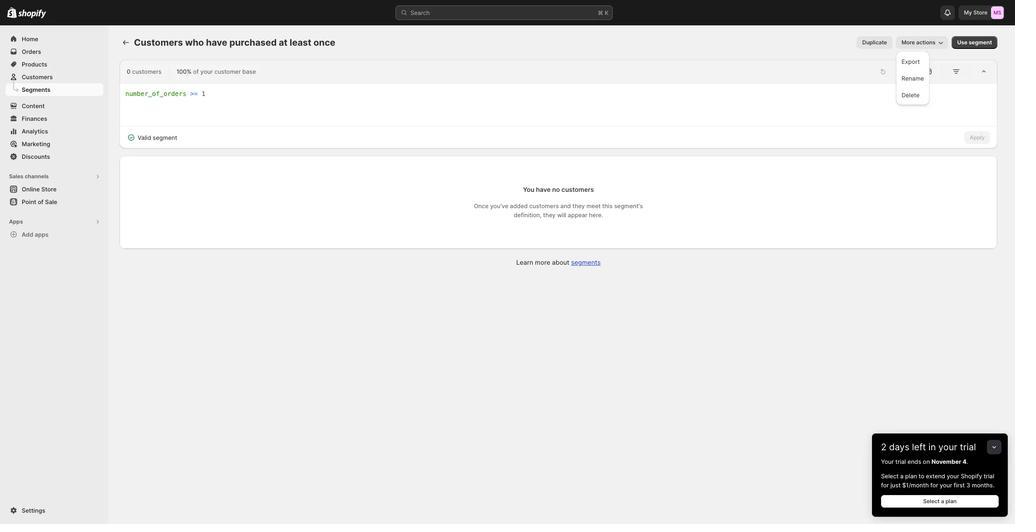 Task type: vqa. For each thing, say whether or not it's contained in the screenshot.
about
yes



Task type: describe. For each thing, give the bounding box(es) containing it.
a for select a plan
[[941, 498, 944, 505]]

sale
[[45, 198, 57, 205]]

first
[[954, 482, 965, 489]]

meet
[[587, 202, 601, 210]]

home link
[[5, 33, 103, 45]]

customers for customers
[[22, 73, 53, 81]]

finances
[[22, 115, 47, 122]]

segments link
[[571, 258, 601, 266]]

1 horizontal spatial they
[[573, 202, 585, 210]]

1 horizontal spatial have
[[536, 186, 551, 193]]

home
[[22, 35, 38, 43]]

settings link
[[5, 504, 103, 517]]

To create a segment, choose a template or apply a filter. text field
[[125, 89, 992, 121]]

2 days left in your trial button
[[872, 434, 1008, 453]]

orders
[[22, 48, 41, 55]]

delete
[[902, 91, 920, 99]]

on
[[923, 458, 930, 465]]

just
[[891, 482, 901, 489]]

shopify image
[[7, 7, 17, 18]]

3
[[967, 482, 970, 489]]

products
[[22, 61, 47, 68]]

0 vertical spatial have
[[206, 37, 227, 48]]

Editor field
[[125, 89, 992, 121]]

search
[[410, 9, 430, 16]]

select for select a plan
[[923, 498, 940, 505]]

store for my store
[[974, 9, 988, 16]]

my
[[964, 9, 972, 16]]

apps
[[9, 218, 23, 225]]

apply
[[970, 134, 985, 141]]

customer
[[214, 68, 241, 75]]

⌘ k
[[598, 9, 609, 16]]

base
[[242, 68, 256, 75]]

4
[[963, 458, 967, 465]]

use segment button
[[952, 36, 997, 49]]

once you've added customers and they meet this segment's definition, they will appear here.
[[474, 202, 643, 219]]

valid segment
[[138, 134, 177, 141]]

trial inside dropdown button
[[960, 442, 976, 453]]

use segment
[[957, 39, 992, 46]]

segment's
[[614, 202, 643, 210]]

in
[[929, 442, 936, 453]]

100% of your customer base
[[176, 68, 256, 75]]

sales channels
[[9, 173, 49, 180]]

more actions button
[[896, 36, 948, 49]]

point of sale link
[[5, 196, 103, 208]]

shopify image
[[18, 9, 46, 18]]

segments
[[22, 86, 50, 93]]

valid segment alert
[[119, 127, 184, 148]]

apply button
[[964, 131, 990, 144]]

point
[[22, 198, 36, 205]]

rename
[[902, 75, 924, 82]]

your inside dropdown button
[[939, 442, 957, 453]]

my store
[[964, 9, 988, 16]]

actions
[[916, 39, 936, 46]]

select a plan
[[923, 498, 957, 505]]

your trial ends on november 4 .
[[881, 458, 968, 465]]

orders link
[[5, 45, 103, 58]]

store for online store
[[41, 186, 57, 193]]

this
[[602, 202, 613, 210]]

customers for once you've added customers and they meet this segment's definition, they will appear here.
[[529, 202, 559, 210]]

add apps
[[22, 231, 49, 238]]

use
[[957, 39, 968, 46]]

ends
[[908, 458, 921, 465]]

extend
[[926, 472, 945, 480]]

more
[[902, 39, 915, 46]]

sales
[[9, 173, 23, 180]]

discounts link
[[5, 150, 103, 163]]

trial inside select a plan to extend your shopify trial for just $1/month for your first 3 months.
[[984, 472, 994, 480]]

apps button
[[5, 215, 103, 228]]

apps
[[35, 231, 49, 238]]

finances link
[[5, 112, 103, 125]]

plan for select a plan
[[946, 498, 957, 505]]

my store image
[[991, 6, 1004, 19]]

0
[[127, 68, 130, 75]]

customers for customers who have purchased at least once
[[134, 37, 183, 48]]

point of sale
[[22, 198, 57, 205]]

customers who have purchased at least once
[[134, 37, 335, 48]]

online store button
[[0, 183, 109, 196]]

segments
[[571, 258, 601, 266]]

of for sale
[[38, 198, 44, 205]]

0 horizontal spatial customers
[[132, 68, 162, 75]]

2 days left in your trial
[[881, 442, 976, 453]]

discounts
[[22, 153, 50, 160]]

export
[[902, 58, 920, 65]]



Task type: locate. For each thing, give the bounding box(es) containing it.
they
[[573, 202, 585, 210], [543, 211, 556, 219]]

once
[[313, 37, 335, 48]]

select down select a plan to extend your shopify trial for just $1/month for your first 3 months.
[[923, 498, 940, 505]]

days
[[889, 442, 910, 453]]

products link
[[5, 58, 103, 71]]

customers up and
[[562, 186, 594, 193]]

0 vertical spatial of
[[193, 68, 199, 75]]

customers for you have no customers
[[562, 186, 594, 193]]

channels
[[25, 173, 49, 180]]

for left just
[[881, 482, 889, 489]]

a inside select a plan to extend your shopify trial for just $1/month for your first 3 months.
[[900, 472, 904, 480]]

your up november on the bottom right of page
[[939, 442, 957, 453]]

your left customer
[[200, 68, 213, 75]]

plan down first
[[946, 498, 957, 505]]

they left will
[[543, 211, 556, 219]]

1 vertical spatial segment
[[153, 134, 177, 141]]

segment right valid
[[153, 134, 177, 141]]

here.
[[589, 211, 603, 219]]

have right who
[[206, 37, 227, 48]]

least
[[290, 37, 311, 48]]

0 vertical spatial select
[[881, 472, 899, 480]]

you have no customers
[[523, 186, 594, 193]]

1 vertical spatial have
[[536, 186, 551, 193]]

1 horizontal spatial of
[[193, 68, 199, 75]]

segment right use
[[969, 39, 992, 46]]

add
[[22, 231, 33, 238]]

1 vertical spatial plan
[[946, 498, 957, 505]]

duplicate button
[[857, 36, 893, 49]]

customers up segments
[[22, 73, 53, 81]]

point of sale button
[[0, 196, 109, 208]]

no
[[552, 186, 560, 193]]

analytics
[[22, 128, 48, 135]]

content
[[22, 102, 45, 110]]

online
[[22, 186, 40, 193]]

2 vertical spatial trial
[[984, 472, 994, 480]]

marketing link
[[5, 138, 103, 150]]

2 for from the left
[[930, 482, 938, 489]]

of left the sale
[[38, 198, 44, 205]]

store up the sale
[[41, 186, 57, 193]]

1 vertical spatial of
[[38, 198, 44, 205]]

they up "appear"
[[573, 202, 585, 210]]

0 vertical spatial plan
[[905, 472, 917, 480]]

plan up $1/month
[[905, 472, 917, 480]]

customers link
[[5, 71, 103, 83]]

have left no
[[536, 186, 551, 193]]

analytics link
[[5, 125, 103, 138]]

content link
[[5, 100, 103, 112]]

you
[[523, 186, 534, 193]]

duplicate
[[862, 39, 887, 46]]

1 vertical spatial store
[[41, 186, 57, 193]]

0 customers
[[127, 68, 162, 75]]

0 horizontal spatial they
[[543, 211, 556, 219]]

more actions
[[902, 39, 936, 46]]

0 horizontal spatial trial
[[895, 458, 906, 465]]

segments link
[[5, 83, 103, 96]]

trial
[[960, 442, 976, 453], [895, 458, 906, 465], [984, 472, 994, 480]]

2
[[881, 442, 887, 453]]

select
[[881, 472, 899, 480], [923, 498, 940, 505]]

store right my
[[974, 9, 988, 16]]

months.
[[972, 482, 995, 489]]

segment
[[969, 39, 992, 46], [153, 134, 177, 141]]

1 horizontal spatial for
[[930, 482, 938, 489]]

100%
[[176, 68, 192, 75]]

of for your
[[193, 68, 199, 75]]

1 horizontal spatial store
[[974, 9, 988, 16]]

appear
[[568, 211, 587, 219]]

of right 100%
[[193, 68, 199, 75]]

1 for from the left
[[881, 482, 889, 489]]

have
[[206, 37, 227, 48], [536, 186, 551, 193]]

0 vertical spatial store
[[974, 9, 988, 16]]

1 vertical spatial select
[[923, 498, 940, 505]]

0 horizontal spatial of
[[38, 198, 44, 205]]

1 vertical spatial trial
[[895, 458, 906, 465]]

⌘
[[598, 9, 603, 16]]

store inside "button"
[[41, 186, 57, 193]]

select inside select a plan to extend your shopify trial for just $1/month for your first 3 months.
[[881, 472, 899, 480]]

a
[[900, 472, 904, 480], [941, 498, 944, 505]]

a down select a plan to extend your shopify trial for just $1/month for your first 3 months.
[[941, 498, 944, 505]]

customers
[[134, 37, 183, 48], [22, 73, 53, 81]]

$1/month
[[902, 482, 929, 489]]

for
[[881, 482, 889, 489], [930, 482, 938, 489]]

1 vertical spatial customers
[[562, 186, 594, 193]]

redo image
[[895, 67, 904, 76]]

customers up the definition,
[[529, 202, 559, 210]]

1 horizontal spatial a
[[941, 498, 944, 505]]

customers right 0
[[132, 68, 162, 75]]

of
[[193, 68, 199, 75], [38, 198, 44, 205]]

a for select a plan to extend your shopify trial for just $1/month for your first 3 months.
[[900, 472, 904, 480]]

trial up .
[[960, 442, 976, 453]]

trial up months.
[[984, 472, 994, 480]]

segment for use segment
[[969, 39, 992, 46]]

1 horizontal spatial customers
[[529, 202, 559, 210]]

0 vertical spatial trial
[[960, 442, 976, 453]]

0 vertical spatial customers
[[134, 37, 183, 48]]

0 horizontal spatial segment
[[153, 134, 177, 141]]

left
[[912, 442, 926, 453]]

customers up 0 customers
[[134, 37, 183, 48]]

once
[[474, 202, 489, 210]]

select up just
[[881, 472, 899, 480]]

1 vertical spatial they
[[543, 211, 556, 219]]

to
[[919, 472, 924, 480]]

undo image
[[878, 67, 888, 76]]

0 horizontal spatial select
[[881, 472, 899, 480]]

learn
[[516, 258, 533, 266]]

online store link
[[5, 183, 103, 196]]

0 horizontal spatial for
[[881, 482, 889, 489]]

and
[[560, 202, 571, 210]]

plan inside select a plan to extend your shopify trial for just $1/month for your first 3 months.
[[905, 472, 917, 480]]

learn more about segments
[[516, 258, 601, 266]]

0 horizontal spatial plan
[[905, 472, 917, 480]]

1 horizontal spatial customers
[[134, 37, 183, 48]]

0 horizontal spatial customers
[[22, 73, 53, 81]]

segment inside alert
[[153, 134, 177, 141]]

0 vertical spatial they
[[573, 202, 585, 210]]

a up just
[[900, 472, 904, 480]]

0 vertical spatial a
[[900, 472, 904, 480]]

customers inside once you've added customers and they meet this segment's definition, they will appear here.
[[529, 202, 559, 210]]

1 vertical spatial customers
[[22, 73, 53, 81]]

plan inside the select a plan link
[[946, 498, 957, 505]]

about
[[552, 258, 569, 266]]

segment inside button
[[969, 39, 992, 46]]

purchased
[[229, 37, 277, 48]]

plan for select a plan to extend your shopify trial for just $1/month for your first 3 months.
[[905, 472, 917, 480]]

2 vertical spatial customers
[[529, 202, 559, 210]]

added
[[510, 202, 528, 210]]

delete button
[[899, 87, 927, 102]]

1 horizontal spatial segment
[[969, 39, 992, 46]]

0 vertical spatial customers
[[132, 68, 162, 75]]

.
[[967, 458, 968, 465]]

of inside button
[[38, 198, 44, 205]]

november
[[932, 458, 961, 465]]

0 vertical spatial segment
[[969, 39, 992, 46]]

export button
[[899, 54, 927, 69]]

will
[[557, 211, 566, 219]]

1 horizontal spatial plan
[[946, 498, 957, 505]]

k
[[605, 9, 609, 16]]

1 horizontal spatial select
[[923, 498, 940, 505]]

select for select a plan to extend your shopify trial for just $1/month for your first 3 months.
[[881, 472, 899, 480]]

0 horizontal spatial have
[[206, 37, 227, 48]]

your
[[200, 68, 213, 75], [939, 442, 957, 453], [947, 472, 959, 480], [940, 482, 952, 489]]

1 vertical spatial a
[[941, 498, 944, 505]]

select a plan to extend your shopify trial for just $1/month for your first 3 months.
[[881, 472, 995, 489]]

customers inside 'link'
[[22, 73, 53, 81]]

segment for valid segment
[[153, 134, 177, 141]]

you've
[[490, 202, 508, 210]]

trial right "your"
[[895, 458, 906, 465]]

rename button
[[899, 71, 927, 86]]

who
[[185, 37, 204, 48]]

for down 'extend' at bottom
[[930, 482, 938, 489]]

customers
[[132, 68, 162, 75], [562, 186, 594, 193], [529, 202, 559, 210]]

online store
[[22, 186, 57, 193]]

0 horizontal spatial a
[[900, 472, 904, 480]]

your up first
[[947, 472, 959, 480]]

2 horizontal spatial trial
[[984, 472, 994, 480]]

0 horizontal spatial store
[[41, 186, 57, 193]]

your left first
[[940, 482, 952, 489]]

2 horizontal spatial customers
[[562, 186, 594, 193]]

add apps button
[[5, 228, 103, 241]]

valid
[[138, 134, 151, 141]]

2 days left in your trial element
[[872, 457, 1008, 517]]

1 horizontal spatial trial
[[960, 442, 976, 453]]

select a plan link
[[881, 495, 999, 508]]

settings
[[22, 507, 45, 514]]



